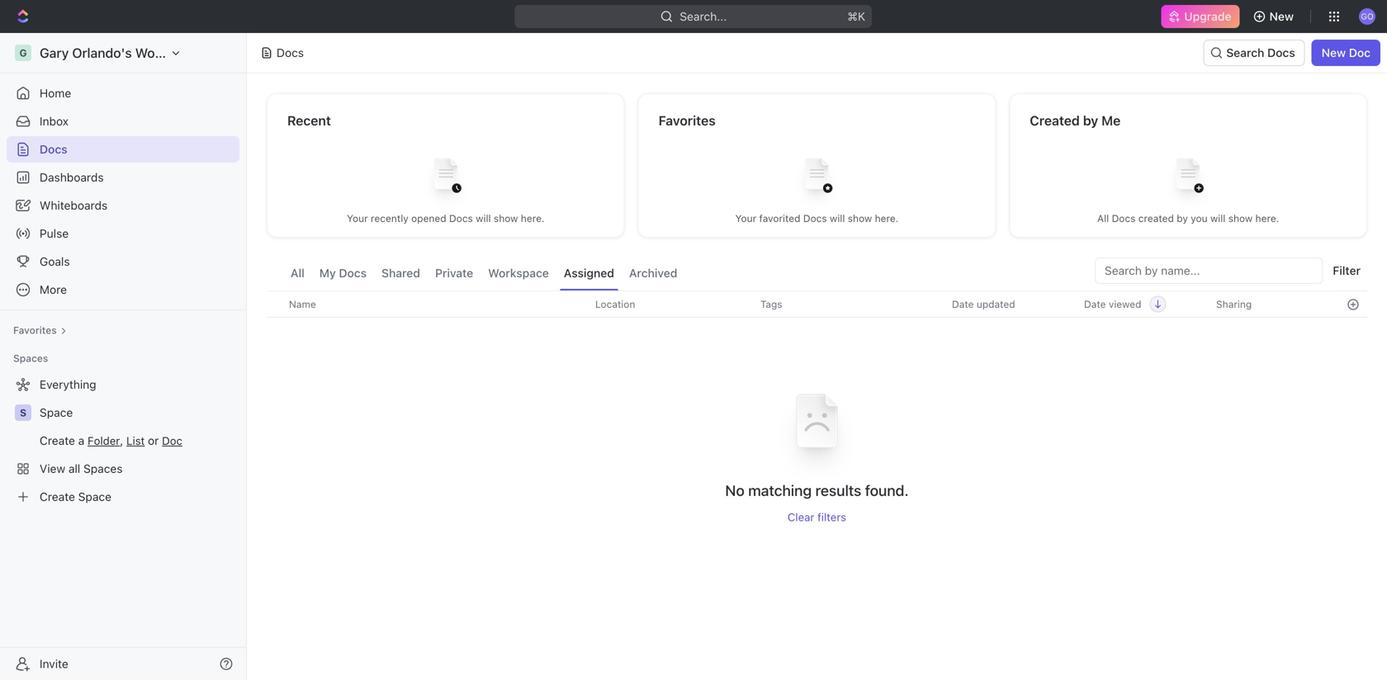 Task type: describe. For each thing, give the bounding box(es) containing it.
whiteboards link
[[7, 192, 240, 219]]

favorites button
[[7, 320, 73, 340]]

my
[[319, 266, 336, 280]]

created by me
[[1030, 113, 1121, 128]]

more button
[[7, 277, 240, 303]]

view all spaces
[[40, 462, 123, 476]]

workspace inside sidebar navigation
[[135, 45, 204, 61]]

date viewed button
[[1074, 292, 1167, 317]]

go
[[1361, 11, 1374, 21]]

no created by me docs image
[[1156, 146, 1222, 212]]

0 horizontal spatial spaces
[[13, 353, 48, 364]]

date updated button
[[942, 292, 1025, 317]]

new doc button
[[1312, 40, 1381, 66]]

matching
[[748, 482, 812, 500]]

doc inside create a folder , list or doc
[[162, 434, 182, 448]]

your favorited docs will show here.
[[736, 213, 899, 224]]

0 vertical spatial by
[[1083, 113, 1099, 128]]

1 will from the left
[[476, 213, 491, 224]]

create space
[[40, 490, 112, 504]]

created
[[1030, 113, 1080, 128]]

home link
[[7, 80, 240, 107]]

new button
[[1247, 3, 1304, 30]]

search docs
[[1227, 46, 1296, 59]]

gary
[[40, 45, 69, 61]]

dashboards link
[[7, 164, 240, 191]]

1 horizontal spatial favorites
[[659, 113, 716, 128]]

invite
[[40, 657, 68, 671]]

search docs button
[[1204, 40, 1305, 66]]

your recently opened docs will show here.
[[347, 213, 545, 224]]

folder
[[88, 434, 120, 448]]

recent
[[287, 113, 331, 128]]

0 horizontal spatial space
[[40, 406, 73, 420]]

no matching results found.
[[725, 482, 909, 500]]

favorited
[[759, 213, 801, 224]]

all for all
[[291, 266, 305, 280]]

2 will from the left
[[830, 213, 845, 224]]

filter button
[[1327, 258, 1368, 284]]

private
[[435, 266, 473, 280]]

g
[[19, 47, 27, 59]]

new for new
[[1270, 9, 1294, 23]]

found.
[[865, 482, 909, 500]]

2 here. from the left
[[875, 213, 899, 224]]

sharing
[[1217, 299, 1252, 310]]

docs inside search docs button
[[1268, 46, 1296, 59]]

or
[[148, 434, 159, 448]]

new for new doc
[[1322, 46, 1346, 59]]

docs up recent
[[277, 46, 304, 59]]

date updated
[[952, 299, 1016, 310]]

shared button
[[377, 258, 425, 291]]

private button
[[431, 258, 478, 291]]

everything link
[[7, 372, 236, 398]]

1 vertical spatial by
[[1177, 213, 1188, 224]]

create for create space
[[40, 490, 75, 504]]

docs inside docs link
[[40, 142, 67, 156]]

date viewed
[[1084, 299, 1142, 310]]

pulse link
[[7, 221, 240, 247]]

name
[[289, 299, 316, 310]]

filter
[[1333, 264, 1361, 277]]

my docs button
[[315, 258, 371, 291]]

doc button
[[162, 434, 182, 448]]

2 show from the left
[[848, 213, 872, 224]]

results
[[816, 482, 862, 500]]

date for date viewed
[[1084, 299, 1106, 310]]

tree inside sidebar navigation
[[7, 372, 240, 510]]

no
[[725, 482, 745, 500]]

gary orlando's workspace, , element
[[15, 45, 31, 61]]

docs right favorited
[[803, 213, 827, 224]]

spaces inside view all spaces link
[[83, 462, 123, 476]]

location
[[595, 299, 635, 310]]

assigned
[[564, 266, 614, 280]]

no matching results found. row
[[267, 372, 1368, 524]]

gary orlando's workspace
[[40, 45, 204, 61]]

archived button
[[625, 258, 682, 291]]

new doc
[[1322, 46, 1371, 59]]

docs right opened
[[449, 213, 473, 224]]

workspace button
[[484, 258, 553, 291]]

favorites inside button
[[13, 325, 57, 336]]

shared
[[382, 266, 420, 280]]

sidebar navigation
[[0, 33, 250, 681]]

no matching results found. table
[[267, 291, 1368, 524]]

a
[[78, 434, 84, 448]]



Task type: vqa. For each thing, say whether or not it's contained in the screenshot.


Task type: locate. For each thing, give the bounding box(es) containing it.
view
[[40, 462, 65, 476]]

all docs created by you will show here.
[[1098, 213, 1280, 224]]

doc down go dropdown button
[[1349, 46, 1371, 59]]

docs inside my docs button
[[339, 266, 367, 280]]

viewed
[[1109, 299, 1142, 310]]

1 date from the left
[[952, 299, 974, 310]]

1 horizontal spatial date
[[1084, 299, 1106, 310]]

create left a
[[40, 434, 75, 448]]

2 horizontal spatial will
[[1211, 213, 1226, 224]]

1 here. from the left
[[521, 213, 545, 224]]

upgrade
[[1185, 9, 1232, 23]]

no favorited docs image
[[784, 146, 850, 212]]

favorites
[[659, 113, 716, 128], [13, 325, 57, 336]]

1 horizontal spatial new
[[1322, 46, 1346, 59]]

tab list containing all
[[287, 258, 682, 291]]

date inside the date viewed button
[[1084, 299, 1106, 310]]

date for date updated
[[952, 299, 974, 310]]

docs right search
[[1268, 46, 1296, 59]]

your
[[347, 213, 368, 224], [736, 213, 757, 224]]

docs down inbox
[[40, 142, 67, 156]]

folder button
[[88, 434, 120, 448]]

2 horizontal spatial show
[[1229, 213, 1253, 224]]

row
[[267, 291, 1368, 318]]

1 horizontal spatial doc
[[1349, 46, 1371, 59]]

whiteboards
[[40, 199, 108, 212]]

goals link
[[7, 249, 240, 275]]

doc
[[1349, 46, 1371, 59], [162, 434, 182, 448]]

0 vertical spatial spaces
[[13, 353, 48, 364]]

all left my
[[291, 266, 305, 280]]

2 create from the top
[[40, 490, 75, 504]]

no recent docs image
[[413, 146, 479, 212]]

opened
[[411, 213, 447, 224]]

new inside button
[[1270, 9, 1294, 23]]

workspace up home link
[[135, 45, 204, 61]]

upgrade link
[[1161, 5, 1240, 28]]

by left you
[[1177, 213, 1188, 224]]

recently
[[371, 213, 409, 224]]

2 date from the left
[[1084, 299, 1106, 310]]

workspace inside button
[[488, 266, 549, 280]]

0 vertical spatial all
[[1098, 213, 1109, 224]]

1 your from the left
[[347, 213, 368, 224]]

tab list
[[287, 258, 682, 291]]

more
[[40, 283, 67, 296]]

tree
[[7, 372, 240, 510]]

space, , element
[[15, 405, 31, 421]]

your for favorites
[[736, 213, 757, 224]]

1 horizontal spatial space
[[78, 490, 112, 504]]

1 horizontal spatial by
[[1177, 213, 1188, 224]]

will down no favorited docs image
[[830, 213, 845, 224]]

list button
[[126, 434, 145, 448]]

tags
[[761, 299, 783, 310]]

1 vertical spatial workspace
[[488, 266, 549, 280]]

0 horizontal spatial your
[[347, 213, 368, 224]]

create
[[40, 434, 75, 448], [40, 490, 75, 504]]

1 vertical spatial doc
[[162, 434, 182, 448]]

date inside date updated button
[[952, 299, 974, 310]]

0 horizontal spatial here.
[[521, 213, 545, 224]]

clear
[[788, 511, 815, 524]]

go button
[[1354, 3, 1381, 30]]

by
[[1083, 113, 1099, 128], [1177, 213, 1188, 224]]

your left favorited
[[736, 213, 757, 224]]

inbox
[[40, 114, 69, 128]]

1 vertical spatial new
[[1322, 46, 1346, 59]]

docs right my
[[339, 266, 367, 280]]

3 show from the left
[[1229, 213, 1253, 224]]

create inside 'link'
[[40, 490, 75, 504]]

0 horizontal spatial favorites
[[13, 325, 57, 336]]

0 vertical spatial doc
[[1349, 46, 1371, 59]]

1 create from the top
[[40, 434, 75, 448]]

workspace
[[135, 45, 204, 61], [488, 266, 549, 280]]

goals
[[40, 255, 70, 268]]

1 vertical spatial favorites
[[13, 325, 57, 336]]

create a folder , list or doc
[[40, 434, 182, 448]]

⌘k
[[848, 9, 866, 23]]

all for all docs created by you will show here.
[[1098, 213, 1109, 224]]

will right opened
[[476, 213, 491, 224]]

all
[[68, 462, 80, 476]]

pulse
[[40, 227, 69, 240]]

search
[[1227, 46, 1265, 59]]

Search by name... text field
[[1105, 259, 1313, 283]]

0 horizontal spatial by
[[1083, 113, 1099, 128]]

date
[[952, 299, 974, 310], [1084, 299, 1106, 310]]

1 vertical spatial spaces
[[83, 462, 123, 476]]

1 show from the left
[[494, 213, 518, 224]]

your for recent
[[347, 213, 368, 224]]

space inside 'link'
[[78, 490, 112, 504]]

1 horizontal spatial your
[[736, 213, 757, 224]]

docs left the 'created'
[[1112, 213, 1136, 224]]

will right you
[[1211, 213, 1226, 224]]

by left me
[[1083, 113, 1099, 128]]

0 vertical spatial new
[[1270, 9, 1294, 23]]

doc inside button
[[1349, 46, 1371, 59]]

updated
[[977, 299, 1016, 310]]

docs
[[277, 46, 304, 59], [1268, 46, 1296, 59], [40, 142, 67, 156], [449, 213, 473, 224], [803, 213, 827, 224], [1112, 213, 1136, 224], [339, 266, 367, 280]]

filter button
[[1327, 258, 1368, 284]]

my docs
[[319, 266, 367, 280]]

space link
[[40, 400, 236, 426]]

create down view
[[40, 490, 75, 504]]

all
[[1098, 213, 1109, 224], [291, 266, 305, 280]]

spaces
[[13, 353, 48, 364], [83, 462, 123, 476]]

1 horizontal spatial show
[[848, 213, 872, 224]]

new inside new doc button
[[1322, 46, 1346, 59]]

,
[[120, 434, 123, 448]]

show up workspace button
[[494, 213, 518, 224]]

create space link
[[7, 484, 236, 510]]

docs link
[[7, 136, 240, 163]]

here.
[[521, 213, 545, 224], [875, 213, 899, 224], [1256, 213, 1280, 224]]

space down everything
[[40, 406, 73, 420]]

space down the view all spaces at the left of page
[[78, 490, 112, 504]]

0 horizontal spatial new
[[1270, 9, 1294, 23]]

all left the 'created'
[[1098, 213, 1109, 224]]

filters
[[818, 511, 847, 524]]

show down no favorited docs image
[[848, 213, 872, 224]]

spaces down folder button
[[83, 462, 123, 476]]

dashboards
[[40, 171, 104, 184]]

home
[[40, 86, 71, 100]]

0 vertical spatial create
[[40, 434, 75, 448]]

you
[[1191, 213, 1208, 224]]

1 vertical spatial all
[[291, 266, 305, 280]]

3 here. from the left
[[1256, 213, 1280, 224]]

0 vertical spatial space
[[40, 406, 73, 420]]

no data image
[[768, 372, 867, 481]]

inbox link
[[7, 108, 240, 135]]

all button
[[287, 258, 309, 291]]

0 horizontal spatial all
[[291, 266, 305, 280]]

search...
[[680, 9, 727, 23]]

assigned button
[[560, 258, 619, 291]]

all inside button
[[291, 266, 305, 280]]

create for create a folder , list or doc
[[40, 434, 75, 448]]

clear filters
[[788, 511, 847, 524]]

1 horizontal spatial spaces
[[83, 462, 123, 476]]

me
[[1102, 113, 1121, 128]]

0 horizontal spatial date
[[952, 299, 974, 310]]

your left recently
[[347, 213, 368, 224]]

doc right or
[[162, 434, 182, 448]]

date left viewed
[[1084, 299, 1106, 310]]

1 vertical spatial create
[[40, 490, 75, 504]]

s
[[20, 407, 26, 419]]

tree containing everything
[[7, 372, 240, 510]]

0 vertical spatial workspace
[[135, 45, 204, 61]]

1 horizontal spatial will
[[830, 213, 845, 224]]

0 vertical spatial favorites
[[659, 113, 716, 128]]

new
[[1270, 9, 1294, 23], [1322, 46, 1346, 59]]

1 vertical spatial space
[[78, 490, 112, 504]]

show right you
[[1229, 213, 1253, 224]]

1 horizontal spatial all
[[1098, 213, 1109, 224]]

1 horizontal spatial workspace
[[488, 266, 549, 280]]

workspace right private
[[488, 266, 549, 280]]

spaces down the favorites button on the left of the page
[[13, 353, 48, 364]]

1 horizontal spatial here.
[[875, 213, 899, 224]]

2 horizontal spatial here.
[[1256, 213, 1280, 224]]

0 horizontal spatial show
[[494, 213, 518, 224]]

view all spaces link
[[7, 456, 236, 482]]

row containing name
[[267, 291, 1368, 318]]

0 horizontal spatial doc
[[162, 434, 182, 448]]

0 horizontal spatial workspace
[[135, 45, 204, 61]]

orlando's
[[72, 45, 132, 61]]

archived
[[629, 266, 678, 280]]

list
[[126, 434, 145, 448]]

everything
[[40, 378, 96, 391]]

2 your from the left
[[736, 213, 757, 224]]

created
[[1139, 213, 1174, 224]]

date left updated at top
[[952, 299, 974, 310]]

0 horizontal spatial will
[[476, 213, 491, 224]]

clear filters button
[[788, 511, 847, 524]]

3 will from the left
[[1211, 213, 1226, 224]]



